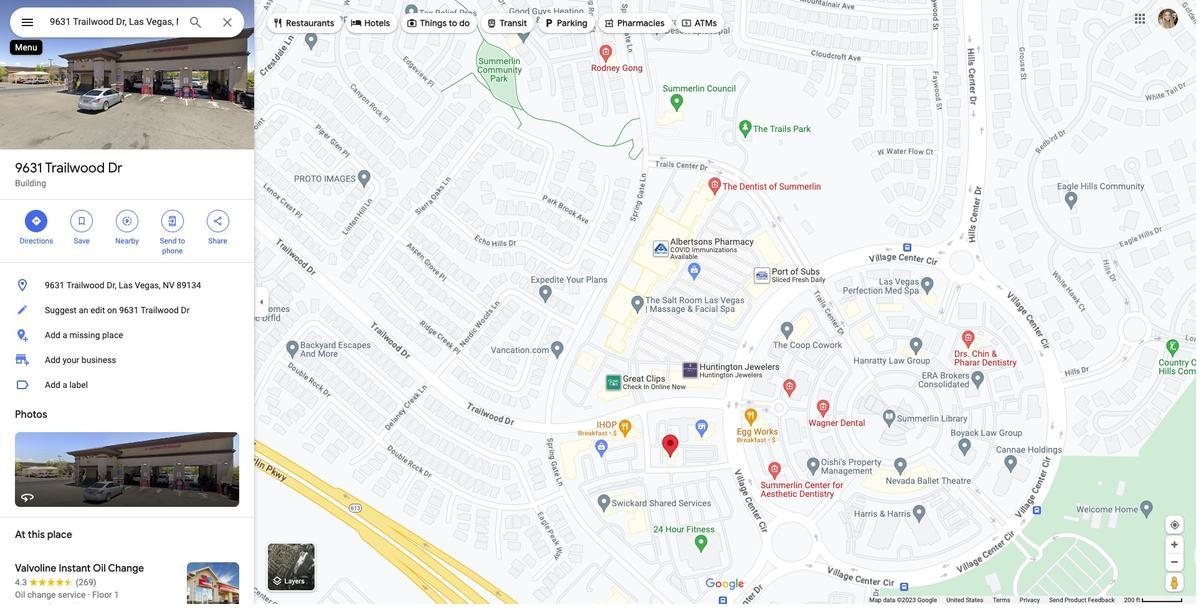 Task type: vqa. For each thing, say whether or not it's contained in the screenshot.


Task type: locate. For each thing, give the bounding box(es) containing it.
1 horizontal spatial send
[[1050, 597, 1064, 604]]

privacy button
[[1020, 597, 1041, 605]]

0 horizontal spatial dr
[[108, 160, 123, 177]]

hotels
[[364, 17, 390, 29]]

0 vertical spatial trailwood
[[45, 160, 105, 177]]

directions
[[20, 237, 53, 246]]

©2023
[[898, 597, 917, 604]]

0 horizontal spatial place
[[47, 529, 72, 542]]

zoom in image
[[1171, 540, 1180, 550]]


[[272, 16, 284, 30]]

trailwood up building
[[45, 160, 105, 177]]

footer
[[870, 597, 1125, 605]]

google account: michelle dermenjian  
(michelle.dermenjian@adept.ai) image
[[1159, 8, 1179, 28]]

1 a from the top
[[63, 330, 67, 340]]

1 vertical spatial to
[[179, 237, 185, 246]]

suggest an edit on 9631 trailwood dr button
[[0, 298, 254, 323]]

to
[[449, 17, 458, 29], [179, 237, 185, 246]]

1 horizontal spatial place
[[102, 330, 123, 340]]

collapse side panel image
[[255, 295, 269, 309]]

add inside button
[[45, 330, 60, 340]]

0 vertical spatial 9631
[[15, 160, 42, 177]]

0 horizontal spatial to
[[179, 237, 185, 246]]

1 horizontal spatial oil
[[93, 563, 106, 575]]

1 vertical spatial place
[[47, 529, 72, 542]]

1
[[114, 590, 119, 600]]

trailwood up "an"
[[66, 281, 105, 290]]

send product feedback
[[1050, 597, 1116, 604]]

1 vertical spatial trailwood
[[66, 281, 105, 290]]

add for add your business
[[45, 355, 60, 365]]

do
[[460, 17, 470, 29]]

nearby
[[115, 237, 139, 246]]

3 add from the top
[[45, 380, 60, 390]]

9631 up building
[[15, 160, 42, 177]]

add a label button
[[0, 373, 254, 398]]

product
[[1065, 597, 1087, 604]]

to inside  things to do
[[449, 17, 458, 29]]

dr down 89134
[[181, 305, 190, 315]]

add
[[45, 330, 60, 340], [45, 355, 60, 365], [45, 380, 60, 390]]

photos
[[15, 409, 47, 421]]

2 a from the top
[[63, 380, 67, 390]]

1 vertical spatial 9631
[[45, 281, 64, 290]]

a left 'missing'
[[63, 330, 67, 340]]

add your business link
[[0, 348, 254, 373]]

terms
[[994, 597, 1011, 604]]

your
[[63, 355, 79, 365]]

0 vertical spatial dr
[[108, 160, 123, 177]]

9631 inside 9631 trailwood dr, las vegas, nv 89134 button
[[45, 281, 64, 290]]

place right this
[[47, 529, 72, 542]]

states
[[966, 597, 984, 604]]

suggest
[[45, 305, 77, 315]]

0 vertical spatial oil
[[93, 563, 106, 575]]

dr,
[[107, 281, 117, 290]]

0 horizontal spatial 9631
[[15, 160, 42, 177]]

at
[[15, 529, 25, 542]]

trailwood down nv
[[141, 305, 179, 315]]


[[407, 16, 418, 30]]

a inside 'add a missing place' button
[[63, 330, 67, 340]]

0 vertical spatial add
[[45, 330, 60, 340]]

 parking
[[544, 16, 588, 30]]

oil
[[93, 563, 106, 575], [15, 590, 25, 600]]

layers
[[285, 578, 305, 586]]

9631 up suggest
[[45, 281, 64, 290]]

save
[[74, 237, 90, 246]]

0 vertical spatial send
[[160, 237, 177, 246]]

trailwood inside the 9631 trailwood dr building
[[45, 160, 105, 177]]

this
[[28, 529, 45, 542]]

trailwood
[[45, 160, 105, 177], [66, 281, 105, 290], [141, 305, 179, 315]]


[[351, 16, 362, 30]]

place
[[102, 330, 123, 340], [47, 529, 72, 542]]

1 vertical spatial add
[[45, 355, 60, 365]]

a left label
[[63, 380, 67, 390]]

0 horizontal spatial oil
[[15, 590, 25, 600]]

to up phone
[[179, 237, 185, 246]]

oil down 4.3
[[15, 590, 25, 600]]

change
[[108, 563, 144, 575]]

9631
[[15, 160, 42, 177], [45, 281, 64, 290], [119, 305, 139, 315]]

1 vertical spatial send
[[1050, 597, 1064, 604]]

dr up 
[[108, 160, 123, 177]]

to inside send to phone
[[179, 237, 185, 246]]

9631 right on
[[119, 305, 139, 315]]

united states button
[[947, 597, 984, 605]]

0 vertical spatial to
[[449, 17, 458, 29]]

None field
[[50, 14, 178, 29]]

1 vertical spatial oil
[[15, 590, 25, 600]]

send for send product feedback
[[1050, 597, 1064, 604]]

2 vertical spatial trailwood
[[141, 305, 179, 315]]

show your location image
[[1170, 520, 1181, 531]]

2 horizontal spatial 9631
[[119, 305, 139, 315]]

send left product in the bottom right of the page
[[1050, 597, 1064, 604]]

4.3
[[15, 578, 27, 588]]

2 vertical spatial 9631
[[119, 305, 139, 315]]

2 add from the top
[[45, 355, 60, 365]]

add left your
[[45, 355, 60, 365]]

add a missing place
[[45, 330, 123, 340]]

add inside 'button'
[[45, 380, 60, 390]]

1 add from the top
[[45, 330, 60, 340]]

1 vertical spatial dr
[[181, 305, 190, 315]]

send
[[160, 237, 177, 246], [1050, 597, 1064, 604]]

ft
[[1137, 597, 1141, 604]]

·
[[88, 590, 90, 600]]

transit
[[500, 17, 527, 29]]

add down suggest
[[45, 330, 60, 340]]

0 horizontal spatial send
[[160, 237, 177, 246]]

business
[[82, 355, 116, 365]]

2 vertical spatial add
[[45, 380, 60, 390]]

floor
[[92, 590, 112, 600]]

footer containing map data ©2023 google
[[870, 597, 1125, 605]]

dr
[[108, 160, 123, 177], [181, 305, 190, 315]]

at this place
[[15, 529, 72, 542]]

1 horizontal spatial 9631
[[45, 281, 64, 290]]

zoom out image
[[1171, 558, 1180, 567]]

send inside send to phone
[[160, 237, 177, 246]]

add left label
[[45, 380, 60, 390]]

send inside button
[[1050, 597, 1064, 604]]

to left "do" on the top left
[[449, 17, 458, 29]]

9631 inside the 9631 trailwood dr building
[[15, 160, 42, 177]]

send up phone
[[160, 237, 177, 246]]

0 vertical spatial place
[[102, 330, 123, 340]]

terms button
[[994, 597, 1011, 605]]

9631 for dr,
[[45, 281, 64, 290]]

phone
[[162, 247, 183, 256]]

0 vertical spatial a
[[63, 330, 67, 340]]

1 horizontal spatial dr
[[181, 305, 190, 315]]

1 vertical spatial a
[[63, 380, 67, 390]]

1 horizontal spatial to
[[449, 17, 458, 29]]

add for add a label
[[45, 380, 60, 390]]

data
[[884, 597, 896, 604]]


[[604, 16, 615, 30]]

place down on
[[102, 330, 123, 340]]

map data ©2023 google
[[870, 597, 938, 604]]

valvoline
[[15, 563, 56, 575]]

add for add a missing place
[[45, 330, 60, 340]]


[[122, 214, 133, 228]]

a inside add a label 'button'
[[63, 380, 67, 390]]

oil up (269)
[[93, 563, 106, 575]]



Task type: describe. For each thing, give the bounding box(es) containing it.
9631 for dr
[[15, 160, 42, 177]]

things
[[420, 17, 447, 29]]

show street view coverage image
[[1166, 574, 1184, 592]]

share
[[208, 237, 227, 246]]

 button
[[10, 7, 45, 40]]

send product feedback button
[[1050, 597, 1116, 605]]

vegas,
[[135, 281, 161, 290]]


[[212, 214, 224, 228]]

edit
[[91, 305, 105, 315]]

actions for 9631 trailwood dr region
[[0, 200, 254, 262]]


[[544, 16, 555, 30]]

9631 trailwood dr, las vegas, nv 89134
[[45, 281, 201, 290]]

valvoline instant oil change
[[15, 563, 144, 575]]


[[20, 14, 35, 31]]

trailwood for dr,
[[66, 281, 105, 290]]


[[31, 214, 42, 228]]

united
[[947, 597, 965, 604]]

service
[[58, 590, 86, 600]]

map
[[870, 597, 882, 604]]

feedback
[[1089, 597, 1116, 604]]

united states
[[947, 597, 984, 604]]

(269)
[[76, 578, 96, 588]]


[[167, 214, 178, 228]]

9631 trailwood dr building
[[15, 160, 123, 188]]

footer inside google maps element
[[870, 597, 1125, 605]]

privacy
[[1020, 597, 1041, 604]]

add your business
[[45, 355, 116, 365]]

google
[[918, 597, 938, 604]]


[[681, 16, 693, 30]]

a for missing
[[63, 330, 67, 340]]

 transit
[[486, 16, 527, 30]]


[[486, 16, 498, 30]]

restaurants
[[286, 17, 335, 29]]

place inside button
[[102, 330, 123, 340]]

suggest an edit on 9631 trailwood dr
[[45, 305, 190, 315]]

building
[[15, 178, 46, 188]]

dr inside button
[[181, 305, 190, 315]]

add a missing place button
[[0, 323, 254, 348]]

dr inside the 9631 trailwood dr building
[[108, 160, 123, 177]]

200 ft
[[1125, 597, 1141, 604]]

nv
[[163, 281, 175, 290]]

9631 trailwood dr main content
[[0, 0, 254, 605]]

 atms
[[681, 16, 717, 30]]

add a label
[[45, 380, 88, 390]]

200
[[1125, 597, 1135, 604]]

missing
[[69, 330, 100, 340]]

send to phone
[[160, 237, 185, 256]]

change
[[27, 590, 56, 600]]

9631 Trailwood Dr, Las Vegas, NV 89134 field
[[10, 7, 244, 37]]

 hotels
[[351, 16, 390, 30]]

trailwood for dr
[[45, 160, 105, 177]]

pharmacies
[[618, 17, 665, 29]]

9631 inside suggest an edit on 9631 trailwood dr button
[[119, 305, 139, 315]]

none field inside 9631 trailwood dr, las vegas, nv 89134 field
[[50, 14, 178, 29]]

 search field
[[10, 7, 244, 40]]

 pharmacies
[[604, 16, 665, 30]]

label
[[69, 380, 88, 390]]

4.3 stars 269 reviews image
[[15, 577, 96, 589]]

las
[[119, 281, 133, 290]]

atms
[[695, 17, 717, 29]]

9631 trailwood dr, las vegas, nv 89134 button
[[0, 273, 254, 298]]

 restaurants
[[272, 16, 335, 30]]

instant
[[59, 563, 91, 575]]

an
[[79, 305, 88, 315]]


[[76, 214, 87, 228]]

google maps element
[[0, 0, 1197, 605]]

parking
[[557, 17, 588, 29]]

a for label
[[63, 380, 67, 390]]

on
[[107, 305, 117, 315]]

200 ft button
[[1125, 597, 1184, 604]]

send for send to phone
[[160, 237, 177, 246]]

89134
[[177, 281, 201, 290]]

oil change service · floor 1
[[15, 590, 119, 600]]

 things to do
[[407, 16, 470, 30]]



